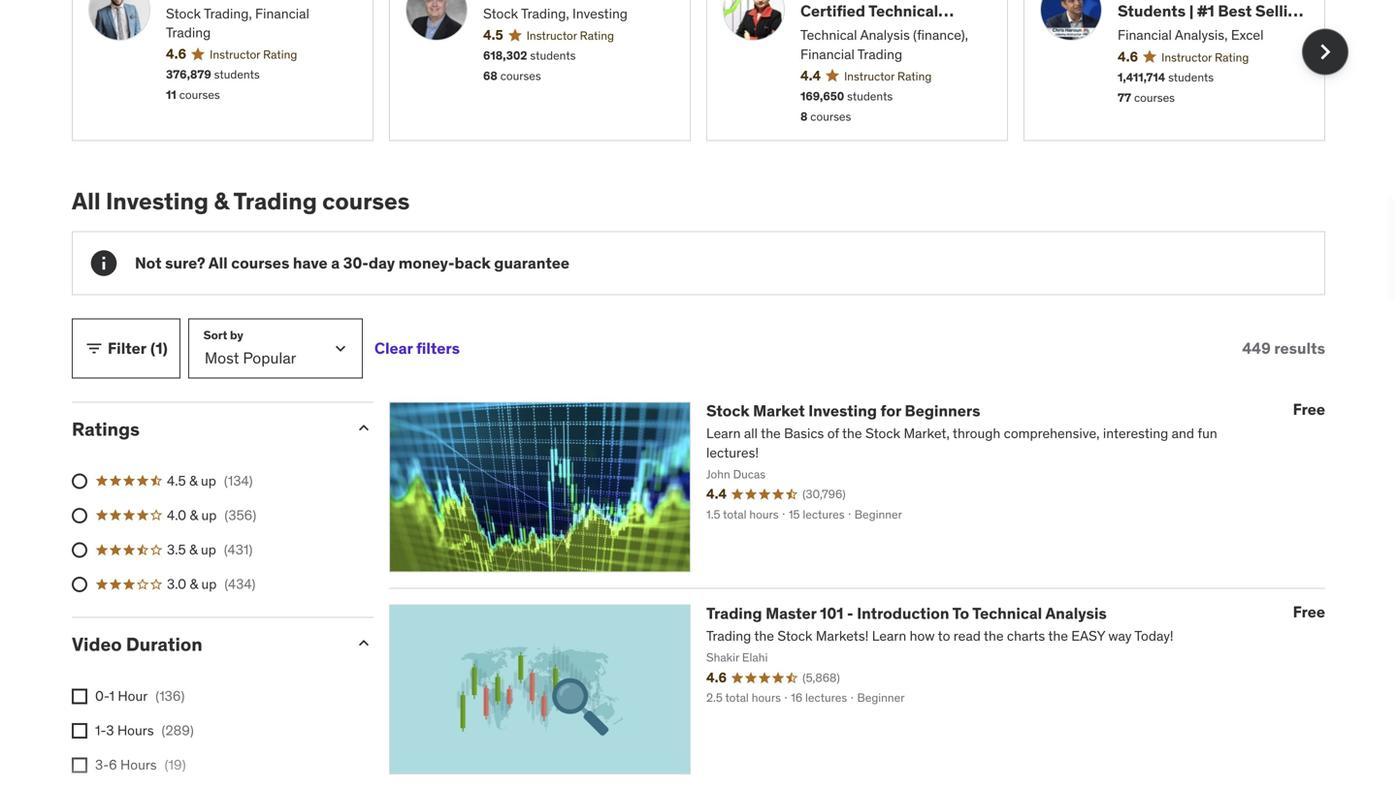 Task type: describe. For each thing, give the bounding box(es) containing it.
xsmall image
[[72, 759, 87, 774]]

technical inside technical analysis (finance), financial trading
[[801, 26, 857, 44]]

financial inside technical analysis (finance), financial trading
[[801, 45, 855, 63]]

courses up 30-
[[322, 187, 410, 216]]

financial analysis, excel
[[1118, 26, 1264, 44]]

instructor rating down stock trading, financial trading
[[210, 47, 297, 62]]

(136)
[[155, 688, 185, 706]]

(356)
[[225, 507, 256, 524]]

stock market investing for beginners
[[706, 401, 981, 421]]

results
[[1275, 339, 1326, 359]]

filter
[[108, 339, 147, 359]]

trading master 101 - introduction to technical analysis
[[706, 604, 1107, 624]]

0-1 hour (136)
[[95, 688, 185, 706]]

instructor down stock trading, financial trading
[[210, 47, 260, 62]]

8
[[801, 109, 808, 124]]

(434)
[[225, 576, 256, 594]]

for
[[881, 401, 902, 421]]

analysis,
[[1175, 26, 1228, 44]]

instructor down technical analysis (finance), financial trading
[[844, 69, 895, 84]]

students for 376,879 students 11 courses
[[214, 67, 260, 82]]

up for 3.0 & up
[[201, 576, 217, 594]]

4.5 for 4.5
[[483, 26, 503, 44]]

ratings
[[72, 418, 140, 441]]

101
[[820, 604, 844, 624]]

ratings button
[[72, 418, 339, 441]]

rating down stock trading, investing
[[580, 28, 614, 43]]

376,879 students 11 courses
[[166, 67, 260, 102]]

3-6 hours (19)
[[95, 757, 186, 775]]

filter (1)
[[108, 339, 168, 359]]

financial inside stock trading, financial trading
[[255, 5, 309, 22]]

4.0 & up (356)
[[167, 507, 256, 524]]

3.0
[[167, 576, 186, 594]]

small image for ratings
[[354, 419, 374, 438]]

0 vertical spatial small image
[[84, 339, 104, 359]]

investing for stock market investing for beginners
[[809, 401, 877, 421]]

1 horizontal spatial technical
[[973, 604, 1042, 624]]

1-3 hours (289)
[[95, 723, 194, 740]]

students for 169,650 students 8 courses
[[847, 89, 893, 104]]

introduction
[[857, 604, 950, 624]]

1,411,714
[[1118, 70, 1166, 85]]

11
[[166, 87, 176, 102]]

investing for stock trading, investing
[[573, 5, 628, 22]]

excel
[[1231, 26, 1264, 44]]

(finance),
[[913, 26, 969, 44]]

to
[[953, 604, 970, 624]]

xsmall image for 1-
[[72, 724, 87, 740]]

clear
[[374, 339, 413, 359]]

instructor down financial analysis, excel
[[1162, 50, 1212, 65]]

technical analysis (finance), financial trading
[[801, 26, 969, 63]]

68
[[483, 68, 498, 83]]

hours for 1-3 hours
[[117, 723, 154, 740]]

rating down excel
[[1215, 50, 1249, 65]]

stock market investing for beginners link
[[706, 401, 981, 421]]

rating down technical analysis (finance), financial trading
[[898, 69, 932, 84]]

-
[[847, 604, 854, 624]]

video
[[72, 633, 122, 657]]

2 horizontal spatial financial
[[1118, 26, 1172, 44]]

courses for 68
[[500, 68, 541, 83]]

market
[[753, 401, 805, 421]]

instructor rating down stock trading, investing
[[527, 28, 614, 43]]

trading, for investing
[[521, 5, 569, 22]]

back
[[455, 253, 491, 273]]

3
[[106, 723, 114, 740]]

3.5 & up (431)
[[167, 542, 253, 559]]

carousel element
[[72, 0, 1349, 141]]

beginners
[[905, 401, 981, 421]]

trading inside stock trading, financial trading
[[166, 24, 211, 41]]

0-
[[95, 688, 109, 706]]

stock trading, financial trading
[[166, 5, 309, 41]]

1,411,714 students 77 courses
[[1118, 70, 1214, 105]]

stock for stock trading, investing
[[483, 5, 518, 22]]

sure?
[[165, 253, 205, 273]]

free for stock market investing for beginners
[[1293, 400, 1326, 420]]

1 horizontal spatial analysis
[[1046, 604, 1107, 624]]

small image for video duration
[[354, 634, 374, 654]]

courses for 8
[[811, 109, 851, 124]]

0 horizontal spatial 4.6
[[166, 45, 186, 63]]

1 horizontal spatial 4.6
[[1118, 48, 1139, 65]]



Task type: vqa. For each thing, say whether or not it's contained in the screenshot.
courses corresponding to All
yes



Task type: locate. For each thing, give the bounding box(es) containing it.
1-
[[95, 723, 106, 740]]

all
[[72, 187, 101, 216], [209, 253, 228, 273]]

4.5 up 4.0
[[167, 472, 186, 490]]

4.5 inside carousel element
[[483, 26, 503, 44]]

trading, for financial
[[204, 5, 252, 22]]

2 vertical spatial financial
[[801, 45, 855, 63]]

1
[[109, 688, 115, 706]]

xsmall image left 0- on the bottom of page
[[72, 690, 87, 705]]

xsmall image left the 1- at the left bottom of page
[[72, 724, 87, 740]]

stock up 376,879
[[166, 5, 201, 22]]

duration
[[126, 633, 203, 657]]

xsmall image
[[72, 690, 87, 705], [72, 724, 87, 740]]

small image
[[84, 339, 104, 359], [354, 419, 374, 438], [354, 634, 374, 654]]

up left (134)
[[201, 472, 216, 490]]

investing left for
[[809, 401, 877, 421]]

stock up 618,302
[[483, 5, 518, 22]]

hours
[[117, 723, 154, 740], [120, 757, 157, 775]]

rating
[[580, 28, 614, 43], [263, 47, 297, 62], [1215, 50, 1249, 65], [898, 69, 932, 84]]

a
[[331, 253, 340, 273]]

hour
[[118, 688, 148, 706]]

0 vertical spatial free
[[1293, 400, 1326, 420]]

investing up 618,302 students 68 courses
[[573, 5, 628, 22]]

449 results status
[[1243, 339, 1326, 359]]

0 vertical spatial financial
[[255, 5, 309, 22]]

4.5 up 618,302
[[483, 26, 503, 44]]

instructor rating
[[527, 28, 614, 43], [210, 47, 297, 62], [1162, 50, 1249, 65], [844, 69, 932, 84]]

0 horizontal spatial investing
[[106, 187, 209, 216]]

students inside 376,879 students 11 courses
[[214, 67, 260, 82]]

0 horizontal spatial 4.5
[[167, 472, 186, 490]]

stock for stock trading, financial trading
[[166, 5, 201, 22]]

rating down stock trading, financial trading
[[263, 47, 297, 62]]

students inside 618,302 students 68 courses
[[530, 48, 576, 63]]

students inside 169,650 students 8 courses
[[847, 89, 893, 104]]

trading up have
[[233, 187, 317, 216]]

clear filters button
[[374, 319, 460, 379]]

up for 4.5 & up
[[201, 472, 216, 490]]

0 vertical spatial technical
[[801, 26, 857, 44]]

4.5 & up (134)
[[167, 472, 253, 490]]

up left (434)
[[201, 576, 217, 594]]

up left (356)
[[201, 507, 217, 524]]

up for 4.0 & up
[[201, 507, 217, 524]]

trading up 376,879
[[166, 24, 211, 41]]

1 vertical spatial free
[[1293, 603, 1326, 622]]

6
[[109, 757, 117, 775]]

1 vertical spatial hours
[[120, 757, 157, 775]]

video duration button
[[72, 633, 339, 657]]

2 up from the top
[[201, 507, 217, 524]]

up left (431)
[[201, 542, 216, 559]]

technical
[[801, 26, 857, 44], [973, 604, 1042, 624]]

4.6
[[166, 45, 186, 63], [1118, 48, 1139, 65]]

trading,
[[204, 5, 252, 22], [521, 5, 569, 22]]

169,650 students 8 courses
[[801, 89, 893, 124]]

1 vertical spatial technical
[[973, 604, 1042, 624]]

master
[[766, 604, 817, 624]]

449
[[1243, 339, 1271, 359]]

3.5
[[167, 542, 186, 559]]

students for 618,302 students 68 courses
[[530, 48, 576, 63]]

(134)
[[224, 472, 253, 490]]

4.5
[[483, 26, 503, 44], [167, 472, 186, 490]]

investing
[[573, 5, 628, 22], [106, 187, 209, 216], [809, 401, 877, 421]]

day
[[369, 253, 395, 273]]

1 horizontal spatial investing
[[573, 5, 628, 22]]

2 vertical spatial small image
[[354, 634, 374, 654]]

students down financial analysis, excel
[[1169, 70, 1214, 85]]

students
[[530, 48, 576, 63], [214, 67, 260, 82], [1169, 70, 1214, 85], [847, 89, 893, 104]]

trading, up 376,879
[[204, 5, 252, 22]]

0 horizontal spatial technical
[[801, 26, 857, 44]]

not
[[135, 253, 162, 273]]

clear filters
[[374, 339, 460, 359]]

(1)
[[150, 339, 168, 359]]

not sure? all courses have a 30-day money-back guarantee
[[135, 253, 570, 273]]

2 horizontal spatial stock
[[706, 401, 750, 421]]

stock trading, investing
[[483, 5, 628, 22]]

2 horizontal spatial investing
[[809, 401, 877, 421]]

courses left have
[[231, 253, 290, 273]]

4.5 for 4.5 & up (134)
[[167, 472, 186, 490]]

analysis inside technical analysis (finance), financial trading
[[860, 26, 910, 44]]

376,879
[[166, 67, 211, 82]]

3.0 & up (434)
[[167, 576, 256, 594]]

3 up from the top
[[201, 542, 216, 559]]

next image
[[1310, 36, 1341, 67]]

trading up 169,650 students 8 courses
[[858, 45, 903, 63]]

hours for 3-6 hours
[[120, 757, 157, 775]]

3-
[[95, 757, 109, 775]]

& for 3.0
[[190, 576, 198, 594]]

169,650
[[801, 89, 845, 104]]

&
[[214, 187, 229, 216], [189, 472, 198, 490], [190, 507, 198, 524], [189, 542, 198, 559], [190, 576, 198, 594]]

technical right to
[[973, 604, 1042, 624]]

students right 169,650
[[847, 89, 893, 104]]

0 horizontal spatial stock
[[166, 5, 201, 22]]

courses inside 618,302 students 68 courses
[[500, 68, 541, 83]]

0 horizontal spatial financial
[[255, 5, 309, 22]]

students for 1,411,714 students 77 courses
[[1169, 70, 1214, 85]]

1 up from the top
[[201, 472, 216, 490]]

0 vertical spatial hours
[[117, 723, 154, 740]]

video duration
[[72, 633, 203, 657]]

trading inside technical analysis (finance), financial trading
[[858, 45, 903, 63]]

courses down 618,302
[[500, 68, 541, 83]]

0 vertical spatial xsmall image
[[72, 690, 87, 705]]

618,302 students 68 courses
[[483, 48, 576, 83]]

2 xsmall image from the top
[[72, 724, 87, 740]]

trading
[[166, 24, 211, 41], [858, 45, 903, 63], [233, 187, 317, 216], [706, 604, 762, 624]]

1 horizontal spatial financial
[[801, 45, 855, 63]]

1 free from the top
[[1293, 400, 1326, 420]]

hours right 6
[[120, 757, 157, 775]]

1 horizontal spatial trading,
[[521, 5, 569, 22]]

hours right 3
[[117, 723, 154, 740]]

courses inside '1,411,714 students 77 courses'
[[1134, 90, 1175, 105]]

1 vertical spatial small image
[[354, 419, 374, 438]]

618,302
[[483, 48, 527, 63]]

filters
[[416, 339, 460, 359]]

free for trading master 101 - introduction to technical analysis
[[1293, 603, 1326, 622]]

1 vertical spatial investing
[[106, 187, 209, 216]]

instructor
[[527, 28, 577, 43], [210, 47, 260, 62], [1162, 50, 1212, 65], [844, 69, 895, 84]]

1 horizontal spatial stock
[[483, 5, 518, 22]]

investing inside carousel element
[[573, 5, 628, 22]]

stock inside stock trading, financial trading
[[166, 5, 201, 22]]

1 trading, from the left
[[204, 5, 252, 22]]

courses inside 376,879 students 11 courses
[[179, 87, 220, 102]]

2 free from the top
[[1293, 603, 1326, 622]]

stock for stock market investing for beginners
[[706, 401, 750, 421]]

0 vertical spatial analysis
[[860, 26, 910, 44]]

instructor down stock trading, investing
[[527, 28, 577, 43]]

courses inside 169,650 students 8 courses
[[811, 109, 851, 124]]

financial
[[255, 5, 309, 22], [1118, 26, 1172, 44], [801, 45, 855, 63]]

have
[[293, 253, 328, 273]]

up for 3.5 & up
[[201, 542, 216, 559]]

courses down the 1,411,714
[[1134, 90, 1175, 105]]

trading, up 618,302 students 68 courses
[[521, 5, 569, 22]]

stock
[[166, 5, 201, 22], [483, 5, 518, 22], [706, 401, 750, 421]]

trading, inside stock trading, financial trading
[[204, 5, 252, 22]]

4.6 up the 1,411,714
[[1118, 48, 1139, 65]]

trading left master
[[706, 604, 762, 624]]

77
[[1118, 90, 1132, 105]]

courses down 169,650
[[811, 109, 851, 124]]

0 horizontal spatial trading,
[[204, 5, 252, 22]]

students down stock trading, investing
[[530, 48, 576, 63]]

courses
[[500, 68, 541, 83], [179, 87, 220, 102], [1134, 90, 1175, 105], [811, 109, 851, 124], [322, 187, 410, 216], [231, 253, 290, 273]]

4.4
[[801, 67, 821, 84]]

1 horizontal spatial all
[[209, 253, 228, 273]]

students right 376,879
[[214, 67, 260, 82]]

(19)
[[165, 757, 186, 775]]

30-
[[343, 253, 369, 273]]

trading master 101 - introduction to technical analysis link
[[706, 604, 1107, 624]]

investing up not
[[106, 187, 209, 216]]

& for 3.5
[[189, 542, 198, 559]]

courses for all
[[231, 253, 290, 273]]

(289)
[[162, 723, 194, 740]]

4.6 up 376,879
[[166, 45, 186, 63]]

0 horizontal spatial all
[[72, 187, 101, 216]]

free
[[1293, 400, 1326, 420], [1293, 603, 1326, 622]]

courses for 77
[[1134, 90, 1175, 105]]

technical up 4.4
[[801, 26, 857, 44]]

1 vertical spatial analysis
[[1046, 604, 1107, 624]]

all investing & trading courses
[[72, 187, 410, 216]]

money-
[[399, 253, 455, 273]]

4.0
[[167, 507, 186, 524]]

(431)
[[224, 542, 253, 559]]

0 vertical spatial all
[[72, 187, 101, 216]]

courses for 11
[[179, 87, 220, 102]]

1 horizontal spatial 4.5
[[483, 26, 503, 44]]

courses down 376,879
[[179, 87, 220, 102]]

4 up from the top
[[201, 576, 217, 594]]

xsmall image for 0-
[[72, 690, 87, 705]]

& for 4.5
[[189, 472, 198, 490]]

0 vertical spatial 4.5
[[483, 26, 503, 44]]

analysis
[[860, 26, 910, 44], [1046, 604, 1107, 624]]

1 vertical spatial all
[[209, 253, 228, 273]]

1 vertical spatial financial
[[1118, 26, 1172, 44]]

up
[[201, 472, 216, 490], [201, 507, 217, 524], [201, 542, 216, 559], [201, 576, 217, 594]]

0 vertical spatial investing
[[573, 5, 628, 22]]

stock left market
[[706, 401, 750, 421]]

2 trading, from the left
[[521, 5, 569, 22]]

2 vertical spatial investing
[[809, 401, 877, 421]]

1 xsmall image from the top
[[72, 690, 87, 705]]

0 horizontal spatial analysis
[[860, 26, 910, 44]]

instructor rating down analysis,
[[1162, 50, 1249, 65]]

guarantee
[[494, 253, 570, 273]]

1 vertical spatial 4.5
[[167, 472, 186, 490]]

students inside '1,411,714 students 77 courses'
[[1169, 70, 1214, 85]]

1 vertical spatial xsmall image
[[72, 724, 87, 740]]

instructor rating down technical analysis (finance), financial trading
[[844, 69, 932, 84]]

449 results
[[1243, 339, 1326, 359]]

& for 4.0
[[190, 507, 198, 524]]



